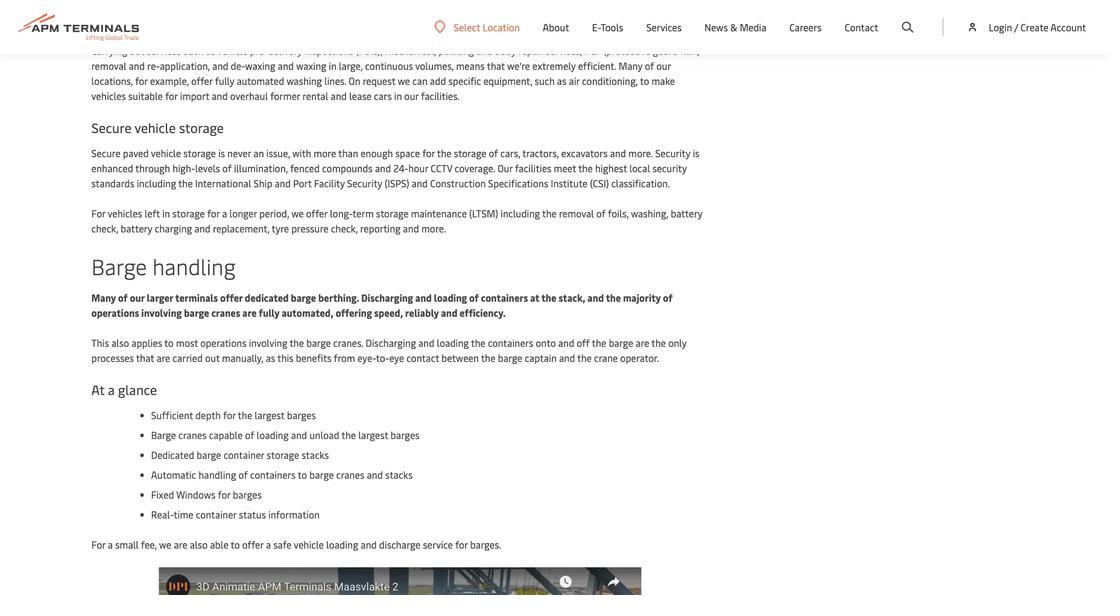 Task type: locate. For each thing, give the bounding box(es) containing it.
1 horizontal spatial we
[[291, 207, 304, 220]]

1 vertical spatial handling
[[199, 469, 236, 482]]

2 for from the top
[[91, 539, 105, 552]]

from
[[334, 352, 355, 365]]

about button
[[543, 0, 569, 54]]

barge
[[91, 252, 147, 281], [151, 429, 176, 442]]

secure up enhanced
[[91, 147, 121, 160]]

2 secure from the top
[[91, 147, 121, 160]]

in right left
[[162, 207, 170, 220]]

real-
[[151, 509, 174, 522]]

1 vertical spatial as
[[557, 74, 567, 87]]

vehicles inside for vehicles left in storage for a longer period, we offer long-term storage maintenance (ltsm) including the removal of foils, washing, battery check, battery charging and replacement, tyre pressure check, reporting and more.
[[108, 207, 142, 220]]

operations inside this also applies to most operations involving the barge cranes. discharging and loading the containers onto and off the barge are the only processes that are carried out manually, as this benefits from eye-to-eye contact between the barge captain and the crane operator.
[[200, 337, 247, 350]]

1 vertical spatial that
[[136, 352, 154, 365]]

such down extremely
[[535, 74, 555, 87]]

for left longer
[[207, 207, 220, 220]]

involving up this
[[249, 337, 287, 350]]

vehicles
[[91, 90, 126, 103], [108, 207, 142, 220]]

to inside this also applies to most operations involving the barge cranes. discharging and loading the containers onto and off the barge are the only processes that are carried out manually, as this benefits from eye-to-eye contact between the barge captain and the crane operator.
[[164, 337, 174, 350]]

contact
[[845, 21, 878, 34]]

are down applies
[[157, 352, 170, 365]]

the up this
[[290, 337, 304, 350]]

containers up captain
[[488, 337, 533, 350]]

services button
[[646, 0, 682, 54]]

1 vertical spatial discharging
[[366, 337, 416, 350]]

between
[[442, 352, 479, 365]]

0 vertical spatial that
[[487, 59, 505, 72]]

the right between
[[481, 352, 496, 365]]

1 horizontal spatial our
[[404, 90, 419, 103]]

stacks
[[302, 449, 329, 462], [385, 469, 413, 482]]

1 vertical spatial vehicles
[[108, 207, 142, 220]]

1 vertical spatial such
[[535, 74, 555, 87]]

1 horizontal spatial security
[[655, 147, 690, 160]]

capable
[[209, 429, 243, 442]]

1 horizontal spatial more.
[[629, 147, 653, 160]]

1 horizontal spatial barge
[[151, 429, 176, 442]]

2 horizontal spatial we
[[398, 74, 410, 87]]

foils,
[[608, 207, 629, 220]]

2 horizontal spatial our
[[657, 59, 671, 72]]

efficient.
[[578, 59, 616, 72]]

2 waxing from the left
[[296, 59, 326, 72]]

including down specifications
[[501, 207, 540, 220]]

1 horizontal spatial many
[[619, 59, 643, 72]]

0 vertical spatial including
[[137, 177, 176, 190]]

the
[[437, 147, 452, 160], [578, 162, 593, 175], [178, 177, 193, 190], [542, 207, 557, 220], [541, 292, 557, 305], [606, 292, 621, 305], [290, 337, 304, 350], [471, 337, 486, 350], [592, 337, 606, 350], [652, 337, 666, 350], [481, 352, 496, 365], [577, 352, 592, 365], [238, 409, 252, 422], [342, 429, 356, 442]]

equipment,
[[484, 74, 532, 87]]

service
[[423, 539, 453, 552]]

1 vertical spatial many
[[91, 292, 116, 305]]

barge up larger
[[91, 252, 147, 281]]

vehicle up re-
[[145, 16, 186, 34]]

out right carrying
[[130, 44, 144, 57]]

storage up charging
[[172, 207, 205, 220]]

many inside carrying out services such as vehicle pre-delivery inspections (pdis), mechanical, painting and body repair services, pgf (protective guard film) removal and re-application, and de-waxing and waxing in large, continuous volumes, means that we're extremely efficient. many of our locations, for example, offer fully automated washing lines. on request we can add specific equipment, such as air conditioning, to make vehicles suitable for import and overhaul former rental and lease cars in our facilities.
[[619, 59, 643, 72]]

0 horizontal spatial out
[[130, 44, 144, 57]]

1 vertical spatial security
[[347, 177, 382, 190]]

1 vertical spatial barge
[[151, 429, 176, 442]]

containers up 'efficiency.'
[[481, 292, 528, 305]]

issue,
[[266, 147, 290, 160]]

0 horizontal spatial many
[[91, 292, 116, 305]]

services
[[646, 21, 682, 34]]

0 horizontal spatial as
[[206, 44, 215, 57]]

secure inside secure paved vehicle storage is never an issue, with more than enough space for the storage of cars, tractors, excavators and more. security is enhanced through high-levels of illumination, fenced compounds and 24-hour cctv coverage. our facilities meet the highest local security standards including the international ship and port facility security (isps) and construction specifications institute (csi) classification.
[[91, 147, 121, 160]]

washing,
[[631, 207, 669, 220]]

to
[[640, 74, 649, 87], [164, 337, 174, 350], [298, 469, 307, 482], [231, 539, 240, 552]]

container down fixed windows for barges
[[196, 509, 237, 522]]

standards
[[91, 177, 134, 190]]

battery
[[671, 207, 703, 220], [121, 222, 152, 235]]

1 vertical spatial largest
[[358, 429, 388, 442]]

1 horizontal spatial battery
[[671, 207, 703, 220]]

the up cctv
[[437, 147, 452, 160]]

out inside this also applies to most operations involving the barge cranes. discharging and loading the containers onto and off the barge are the only processes that are carried out manually, as this benefits from eye-to-eye contact between the barge captain and the crane operator.
[[205, 352, 220, 365]]

of inside for vehicles left in storage for a longer period, we offer long-term storage maintenance (ltsm) including the removal of foils, washing, battery check, battery charging and replacement, tyre pressure check, reporting and more.
[[596, 207, 606, 220]]

charging
[[155, 222, 192, 235]]

a inside for vehicles left in storage for a longer period, we offer long-term storage maintenance (ltsm) including the removal of foils, washing, battery check, battery charging and replacement, tyre pressure check, reporting and more.
[[222, 207, 227, 220]]

to inside carrying out services such as vehicle pre-delivery inspections (pdis), mechanical, painting and body repair services, pgf (protective guard film) removal and re-application, and de-waxing and waxing in large, continuous volumes, means that we're extremely efficient. many of our locations, for example, offer fully automated washing lines. on request we can add specific equipment, such as air conditioning, to make vehicles suitable for import and overhaul former rental and lease cars in our facilities.
[[640, 74, 649, 87]]

1 vertical spatial container
[[196, 509, 237, 522]]

0 vertical spatial operations
[[91, 307, 139, 320]]

2 horizontal spatial as
[[557, 74, 567, 87]]

for left small at the left bottom of the page
[[91, 539, 105, 552]]

(ltsm)
[[469, 207, 498, 220]]

large,
[[339, 59, 363, 72]]

term
[[353, 207, 374, 220]]

unload
[[310, 429, 339, 442]]

that down body
[[487, 59, 505, 72]]

0 horizontal spatial more.
[[421, 222, 446, 235]]

loading
[[434, 292, 467, 305], [437, 337, 469, 350], [257, 429, 289, 442], [326, 539, 358, 552]]

1 vertical spatial removal
[[559, 207, 594, 220]]

barge for barge cranes capable of loading and unload the largest barges
[[151, 429, 176, 442]]

battery right washing,
[[671, 207, 703, 220]]

involving inside this also applies to most operations involving the barge cranes. discharging and loading the containers onto and off the barge are the only processes that are carried out manually, as this benefits from eye-to-eye contact between the barge captain and the crane operator.
[[249, 337, 287, 350]]

we
[[398, 74, 410, 87], [291, 207, 304, 220], [159, 539, 171, 552]]

also inside this also applies to most operations involving the barge cranes. discharging and loading the containers onto and off the barge are the only processes that are carried out manually, as this benefits from eye-to-eye contact between the barge captain and the crane operator.
[[111, 337, 129, 350]]

2 vertical spatial we
[[159, 539, 171, 552]]

that
[[487, 59, 505, 72], [136, 352, 154, 365]]

1 for from the top
[[91, 207, 105, 220]]

including down the through
[[137, 177, 176, 190]]

as left this
[[266, 352, 275, 365]]

1 vertical spatial including
[[501, 207, 540, 220]]

loading up reliably
[[434, 292, 467, 305]]

1 horizontal spatial removal
[[559, 207, 594, 220]]

left
[[145, 207, 160, 220]]

this
[[277, 352, 294, 365]]

we inside carrying out services such as vehicle pre-delivery inspections (pdis), mechanical, painting and body repair services, pgf (protective guard film) removal and re-application, and de-waxing and waxing in large, continuous volumes, means that we're extremely efficient. many of our locations, for example, offer fully automated washing lines. on request we can add specific equipment, such as air conditioning, to make vehicles suitable for import and overhaul former rental and lease cars in our facilities.
[[398, 74, 410, 87]]

1 horizontal spatial services
[[262, 16, 309, 34]]

handling for barge
[[152, 252, 236, 281]]

the right at
[[541, 292, 557, 305]]

cars
[[374, 90, 392, 103]]

as left the 'air'
[[557, 74, 567, 87]]

operations up this
[[91, 307, 139, 320]]

1 horizontal spatial is
[[693, 147, 700, 160]]

0 vertical spatial cranes
[[211, 307, 240, 320]]

of left foils,
[[596, 207, 606, 220]]

services inside carrying out services such as vehicle pre-delivery inspections (pdis), mechanical, painting and body repair services, pgf (protective guard film) removal and re-application, and de-waxing and waxing in large, continuous volumes, means that we're extremely efficient. many of our locations, for example, offer fully automated washing lines. on request we can add specific equipment, such as air conditioning, to make vehicles suitable for import and overhaul former rental and lease cars in our facilities.
[[147, 44, 181, 57]]

period,
[[259, 207, 289, 220]]

also up processes
[[111, 337, 129, 350]]

1 vertical spatial out
[[205, 352, 220, 365]]

0 horizontal spatial barge
[[91, 252, 147, 281]]

operations up manually,
[[200, 337, 247, 350]]

handling for automatic
[[199, 469, 236, 482]]

1 vertical spatial containers
[[488, 337, 533, 350]]

re-
[[147, 59, 160, 72]]

as
[[206, 44, 215, 57], [557, 74, 567, 87], [266, 352, 275, 365]]

services up re-
[[147, 44, 181, 57]]

0 horizontal spatial in
[[162, 207, 170, 220]]

loading up between
[[437, 337, 469, 350]]

0 horizontal spatial such
[[184, 44, 204, 57]]

operations inside many of our larger terminals offer dedicated barge berthing. discharging and loading of containers at the stack, and the majority of operations involving barge cranes are fully automated, offering speed, reliably and efficiency.
[[91, 307, 139, 320]]

0 horizontal spatial operations
[[91, 307, 139, 320]]

out right 'carried'
[[205, 352, 220, 365]]

barge down capable
[[197, 449, 221, 462]]

coverage.
[[455, 162, 495, 175]]

as inside this also applies to most operations involving the barge cranes. discharging and loading the containers onto and off the barge are the only processes that are carried out manually, as this benefits from eye-to-eye contact between the barge captain and the crane operator.
[[266, 352, 275, 365]]

for inside for vehicles left in storage for a longer period, we offer long-term storage maintenance (ltsm) including the removal of foils, washing, battery check, battery charging and replacement, tyre pressure check, reporting and more.
[[207, 207, 220, 220]]

carrying
[[91, 44, 127, 57]]

1 vertical spatial involving
[[249, 337, 287, 350]]

0 horizontal spatial battery
[[121, 222, 152, 235]]

1 horizontal spatial check,
[[331, 222, 358, 235]]

of right majority
[[663, 292, 673, 305]]

2 vertical spatial as
[[266, 352, 275, 365]]

2 horizontal spatial cranes
[[336, 469, 364, 482]]

cctv
[[431, 162, 452, 175]]

in right cars at the left top of the page
[[394, 90, 402, 103]]

0 horizontal spatial our
[[130, 292, 145, 305]]

is
[[218, 147, 225, 160], [693, 147, 700, 160]]

space
[[395, 147, 420, 160]]

fully down de-
[[215, 74, 234, 87]]

eye
[[389, 352, 404, 365]]

processes
[[91, 352, 134, 365]]

operations
[[91, 307, 139, 320], [200, 337, 247, 350]]

the left majority
[[606, 292, 621, 305]]

crane
[[594, 352, 618, 365]]

largest up barge cranes capable of loading and unload the largest barges
[[255, 409, 285, 422]]

0 vertical spatial we
[[398, 74, 410, 87]]

including inside secure paved vehicle storage is never an issue, with more than enough space for the storage of cars, tractors, excavators and more. security is enhanced through high-levels of illumination, fenced compounds and 24-hour cctv coverage. our facilities meet the highest local security standards including the international ship and port facility security (isps) and construction specifications institute (csi) classification.
[[137, 177, 176, 190]]

lease
[[349, 90, 372, 103]]

automatic handling of containers to barge cranes and stacks
[[151, 469, 413, 482]]

login
[[989, 21, 1012, 33]]

for inside for vehicles left in storage for a longer period, we offer long-term storage maintenance (ltsm) including the removal of foils, washing, battery check, battery charging and replacement, tyre pressure check, reporting and more.
[[91, 207, 105, 220]]

than
[[338, 147, 358, 160]]

pressure
[[291, 222, 329, 235]]

are down dedicated
[[242, 307, 257, 320]]

as down efficient vehicle preparation services
[[206, 44, 215, 57]]

2 vertical spatial containers
[[250, 469, 296, 482]]

and
[[476, 44, 493, 57], [129, 59, 145, 72], [212, 59, 228, 72], [278, 59, 294, 72], [212, 90, 228, 103], [331, 90, 347, 103], [610, 147, 626, 160], [375, 162, 391, 175], [275, 177, 291, 190], [412, 177, 428, 190], [194, 222, 211, 235], [403, 222, 419, 235], [415, 292, 432, 305], [588, 292, 604, 305], [441, 307, 458, 320], [418, 337, 435, 350], [558, 337, 574, 350], [559, 352, 575, 365], [291, 429, 307, 442], [367, 469, 383, 482], [361, 539, 377, 552]]

1 vertical spatial for
[[91, 539, 105, 552]]

0 vertical spatial removal
[[91, 59, 126, 72]]

a left the safe
[[266, 539, 271, 552]]

barge up crane
[[609, 337, 633, 350]]

1 horizontal spatial operations
[[200, 337, 247, 350]]

1 horizontal spatial cranes
[[211, 307, 240, 320]]

largest right unload on the left bottom of the page
[[358, 429, 388, 442]]

security up security
[[655, 147, 690, 160]]

containers down the dedicated barge container storage stacks
[[250, 469, 296, 482]]

0 horizontal spatial services
[[147, 44, 181, 57]]

0 vertical spatial secure
[[91, 119, 131, 137]]

offer up import
[[191, 74, 213, 87]]

offering
[[336, 307, 372, 320]]

1 vertical spatial more.
[[421, 222, 446, 235]]

discharging up eye
[[366, 337, 416, 350]]

select
[[454, 21, 480, 33]]

many up this
[[91, 292, 116, 305]]

containers
[[481, 292, 528, 305], [488, 337, 533, 350], [250, 469, 296, 482]]

for
[[91, 207, 105, 220], [91, 539, 105, 552]]

more. down maintenance
[[421, 222, 446, 235]]

secure up paved
[[91, 119, 131, 137]]

2 vertical spatial our
[[130, 292, 145, 305]]

handling up fixed windows for barges
[[199, 469, 236, 482]]

vehicle up de-
[[218, 44, 248, 57]]

1 waxing from the left
[[245, 59, 275, 72]]

we right fee,
[[159, 539, 171, 552]]

mechanical,
[[385, 44, 436, 57]]

for down example,
[[165, 90, 178, 103]]

many down (protective
[[619, 59, 643, 72]]

barge handling
[[91, 252, 236, 281]]

secure
[[91, 119, 131, 137], [91, 147, 121, 160]]

barge down sufficient
[[151, 429, 176, 442]]

removal
[[91, 59, 126, 72], [559, 207, 594, 220]]

cranes down terminals
[[211, 307, 240, 320]]

1 horizontal spatial out
[[205, 352, 220, 365]]

handling up terminals
[[152, 252, 236, 281]]

1 vertical spatial operations
[[200, 337, 247, 350]]

2 vertical spatial in
[[162, 207, 170, 220]]

for down standards at the top left
[[91, 207, 105, 220]]

0 horizontal spatial security
[[347, 177, 382, 190]]

0 vertical spatial stacks
[[302, 449, 329, 462]]

to up information
[[298, 469, 307, 482]]

1 horizontal spatial that
[[487, 59, 505, 72]]

0 vertical spatial containers
[[481, 292, 528, 305]]

to left make at the right top
[[640, 74, 649, 87]]

0 horizontal spatial cranes
[[178, 429, 207, 442]]

0 horizontal spatial that
[[136, 352, 154, 365]]

0 vertical spatial vehicles
[[91, 90, 126, 103]]

fully inside many of our larger terminals offer dedicated barge berthing. discharging and loading of containers at the stack, and the majority of operations involving barge cranes are fully automated, offering speed, reliably and efficiency.
[[259, 307, 279, 320]]

0 vertical spatial involving
[[141, 307, 182, 320]]

storage up reporting
[[376, 207, 409, 220]]

0 vertical spatial services
[[262, 16, 309, 34]]

0 vertical spatial many
[[619, 59, 643, 72]]

(csi)
[[590, 177, 609, 190]]

0 vertical spatial more.
[[629, 147, 653, 160]]

1 vertical spatial services
[[147, 44, 181, 57]]

fully down dedicated
[[259, 307, 279, 320]]

container down capable
[[224, 449, 264, 462]]

0 horizontal spatial fully
[[215, 74, 234, 87]]

long-
[[330, 207, 353, 220]]

security down 'compounds'
[[347, 177, 382, 190]]

guard
[[653, 44, 678, 57]]

involving
[[141, 307, 182, 320], [249, 337, 287, 350]]

0 vertical spatial battery
[[671, 207, 703, 220]]

our left larger
[[130, 292, 145, 305]]

our inside many of our larger terminals offer dedicated barge berthing. discharging and loading of containers at the stack, and the majority of operations involving barge cranes are fully automated, offering speed, reliably and efficiency.
[[130, 292, 145, 305]]

dedicated
[[245, 292, 289, 305]]

to left most
[[164, 337, 174, 350]]

1 horizontal spatial fully
[[259, 307, 279, 320]]

our down the can
[[404, 90, 419, 103]]

0 horizontal spatial removal
[[91, 59, 126, 72]]

1 vertical spatial we
[[291, 207, 304, 220]]

for up hour
[[422, 147, 435, 160]]

involving down larger
[[141, 307, 182, 320]]

1 horizontal spatial involving
[[249, 337, 287, 350]]

0 vertical spatial also
[[111, 337, 129, 350]]

cranes down unload on the left bottom of the page
[[336, 469, 364, 482]]

reporting
[[360, 222, 401, 235]]

more. inside for vehicles left in storage for a longer period, we offer long-term storage maintenance (ltsm) including the removal of foils, washing, battery check, battery charging and replacement, tyre pressure check, reporting and more.
[[421, 222, 446, 235]]

are inside many of our larger terminals offer dedicated barge berthing. discharging and loading of containers at the stack, and the majority of operations involving barge cranes are fully automated, offering speed, reliably and efficiency.
[[242, 307, 257, 320]]

0 vertical spatial fully
[[215, 74, 234, 87]]

1 vertical spatial fully
[[259, 307, 279, 320]]

former
[[270, 90, 300, 103]]

media
[[740, 21, 767, 34]]

removal inside carrying out services such as vehicle pre-delivery inspections (pdis), mechanical, painting and body repair services, pgf (protective guard film) removal and re-application, and de-waxing and waxing in large, continuous volumes, means that we're extremely efficient. many of our locations, for example, offer fully automated washing lines. on request we can add specific equipment, such as air conditioning, to make vehicles suitable for import and overhaul former rental and lease cars in our facilities.
[[91, 59, 126, 72]]

check, down standards at the top left
[[91, 222, 118, 235]]

most
[[176, 337, 198, 350]]

0 horizontal spatial we
[[159, 539, 171, 552]]

cranes down depth
[[178, 429, 207, 442]]

for inside secure paved vehicle storage is never an issue, with more than enough space for the storage of cars, tractors, excavators and more. security is enhanced through high-levels of illumination, fenced compounds and 24-hour cctv coverage. our facilities meet the highest local security standards including the international ship and port facility security (isps) and construction specifications institute (csi) classification.
[[422, 147, 435, 160]]

of up international
[[222, 162, 232, 175]]

0 horizontal spatial involving
[[141, 307, 182, 320]]

such
[[184, 44, 204, 57], [535, 74, 555, 87]]

1 secure from the top
[[91, 119, 131, 137]]

0 horizontal spatial barges
[[233, 489, 262, 502]]

0 horizontal spatial is
[[218, 147, 225, 160]]

battery down left
[[121, 222, 152, 235]]

the down the institute
[[542, 207, 557, 220]]

0 vertical spatial discharging
[[361, 292, 413, 305]]

news & media
[[705, 21, 767, 34]]

our
[[498, 162, 513, 175]]

offer
[[191, 74, 213, 87], [306, 207, 328, 220], [220, 292, 243, 305], [242, 539, 264, 552]]

0 horizontal spatial also
[[111, 337, 129, 350]]

0 horizontal spatial waxing
[[245, 59, 275, 72]]

the inside for vehicles left in storage for a longer period, we offer long-term storage maintenance (ltsm) including the removal of foils, washing, battery check, battery charging and replacement, tyre pressure check, reporting and more.
[[542, 207, 557, 220]]

out
[[130, 44, 144, 57], [205, 352, 220, 365]]

0 vertical spatial out
[[130, 44, 144, 57]]

cranes inside many of our larger terminals offer dedicated barge berthing. discharging and loading of containers at the stack, and the majority of operations involving barge cranes are fully automated, offering speed, reliably and efficiency.
[[211, 307, 240, 320]]

1 horizontal spatial as
[[266, 352, 275, 365]]

services up delivery on the top left
[[262, 16, 309, 34]]

applies
[[132, 337, 162, 350]]

port
[[293, 177, 312, 190]]

many
[[619, 59, 643, 72], [91, 292, 116, 305]]

0 vertical spatial for
[[91, 207, 105, 220]]

fully
[[215, 74, 234, 87], [259, 307, 279, 320]]

waxing up washing
[[296, 59, 326, 72]]

0 vertical spatial barge
[[91, 252, 147, 281]]

benefits
[[296, 352, 332, 365]]

facilities
[[515, 162, 552, 175]]

body
[[495, 44, 516, 57]]



Task type: describe. For each thing, give the bounding box(es) containing it.
about
[[543, 21, 569, 34]]

loading inside many of our larger terminals offer dedicated barge berthing. discharging and loading of containers at the stack, and the majority of operations involving barge cranes are fully automated, offering speed, reliably and efficiency.
[[434, 292, 467, 305]]

larger
[[147, 292, 173, 305]]

0 vertical spatial in
[[329, 59, 337, 72]]

(pdis),
[[356, 44, 383, 57]]

at a glance
[[91, 381, 157, 399]]

dedicated
[[151, 449, 194, 462]]

barge left captain
[[498, 352, 522, 365]]

discharging inside this also applies to most operations involving the barge cranes. discharging and loading the containers onto and off the barge are the only processes that are carried out manually, as this benefits from eye-to-eye contact between the barge captain and the crane operator.
[[366, 337, 416, 350]]

vehicles inside carrying out services such as vehicle pre-delivery inspections (pdis), mechanical, painting and body repair services, pgf (protective guard film) removal and re-application, and de-waxing and waxing in large, continuous volumes, means that we're extremely efficient. many of our locations, for example, offer fully automated washing lines. on request we can add specific equipment, such as air conditioning, to make vehicles suitable for import and overhaul former rental and lease cars in our facilities.
[[91, 90, 126, 103]]

2 is from the left
[[693, 147, 700, 160]]

request
[[363, 74, 396, 87]]

offer left the safe
[[242, 539, 264, 552]]

the up between
[[471, 337, 486, 350]]

international
[[195, 177, 251, 190]]

1 vertical spatial in
[[394, 90, 402, 103]]

can
[[412, 74, 428, 87]]

location
[[483, 21, 520, 33]]

facility
[[314, 177, 345, 190]]

inspections
[[304, 44, 354, 57]]

washing
[[287, 74, 322, 87]]

vehicle right the safe
[[294, 539, 324, 552]]

a left small at the left bottom of the page
[[108, 539, 113, 552]]

at
[[91, 381, 105, 399]]

&
[[730, 21, 738, 34]]

news & media button
[[705, 0, 767, 54]]

efficient vehicle preparation services
[[91, 16, 309, 34]]

fully inside carrying out services such as vehicle pre-delivery inspections (pdis), mechanical, painting and body repair services, pgf (protective guard film) removal and re-application, and de-waxing and waxing in large, continuous volumes, means that we're extremely efficient. many of our locations, for example, offer fully automated washing lines. on request we can add specific equipment, such as air conditioning, to make vehicles suitable for import and overhaul former rental and lease cars in our facilities.
[[215, 74, 234, 87]]

suitable
[[128, 90, 163, 103]]

excavators
[[561, 147, 608, 160]]

e-tools
[[592, 21, 623, 34]]

tractors,
[[523, 147, 559, 160]]

24-
[[393, 162, 408, 175]]

of up the dedicated barge container storage stacks
[[245, 429, 254, 442]]

1 horizontal spatial also
[[190, 539, 208, 552]]

for for for vehicles left in storage for a longer period, we offer long-term storage maintenance (ltsm) including the removal of foils, washing, battery check, battery charging and replacement, tyre pressure check, reporting and more.
[[91, 207, 105, 220]]

1 is from the left
[[218, 147, 225, 160]]

offer inside for vehicles left in storage for a longer period, we offer long-term storage maintenance (ltsm) including the removal of foils, washing, battery check, battery charging and replacement, tyre pressure check, reporting and more.
[[306, 207, 328, 220]]

at
[[530, 292, 539, 305]]

for up capable
[[223, 409, 236, 422]]

dedicated barge container storage stacks
[[151, 449, 329, 462]]

2 horizontal spatial barges
[[391, 429, 420, 442]]

1 vertical spatial our
[[404, 90, 419, 103]]

secure for secure paved vehicle storage is never an issue, with more than enough space for the storage of cars, tractors, excavators and more. security is enhanced through high-levels of illumination, fenced compounds and 24-hour cctv coverage. our facilities meet the highest local security standards including the international ship and port facility security (isps) and construction specifications institute (csi) classification.
[[91, 147, 121, 160]]

locations,
[[91, 74, 133, 87]]

0 vertical spatial our
[[657, 59, 671, 72]]

application,
[[160, 59, 210, 72]]

0 vertical spatial such
[[184, 44, 204, 57]]

repair
[[518, 44, 543, 57]]

we inside for vehicles left in storage for a longer period, we offer long-term storage maintenance (ltsm) including the removal of foils, washing, battery check, battery charging and replacement, tyre pressure check, reporting and more.
[[291, 207, 304, 220]]

the right off
[[592, 337, 606, 350]]

2 check, from the left
[[331, 222, 358, 235]]

loading inside this also applies to most operations involving the barge cranes. discharging and loading the containers onto and off the barge are the only processes that are carried out manually, as this benefits from eye-to-eye contact between the barge captain and the crane operator.
[[437, 337, 469, 350]]

delivery
[[268, 44, 302, 57]]

0 horizontal spatial stacks
[[302, 449, 329, 462]]

services,
[[546, 44, 582, 57]]

e-
[[592, 21, 601, 34]]

storage up coverage.
[[454, 147, 487, 160]]

status
[[239, 509, 266, 522]]

real-time container status information
[[151, 509, 322, 522]]

containers inside many of our larger terminals offer dedicated barge berthing. discharging and loading of containers at the stack, and the majority of operations involving barge cranes are fully automated, offering speed, reliably and efficiency.
[[481, 292, 528, 305]]

offer inside many of our larger terminals offer dedicated barge berthing. discharging and loading of containers at the stack, and the majority of operations involving barge cranes are fully automated, offering speed, reliably and efficiency.
[[220, 292, 243, 305]]

make
[[652, 74, 675, 87]]

sufficient depth for the largest barges
[[151, 409, 316, 422]]

1 vertical spatial battery
[[121, 222, 152, 235]]

pgf
[[585, 44, 601, 57]]

vehicle inside secure paved vehicle storage is never an issue, with more than enough space for the storage of cars, tractors, excavators and more. security is enhanced through high-levels of illumination, fenced compounds and 24-hour cctv coverage. our facilities meet the highest local security standards including the international ship and port facility security (isps) and construction specifications institute (csi) classification.
[[151, 147, 181, 160]]

that inside this also applies to most operations involving the barge cranes. discharging and loading the containers onto and off the barge are the only processes that are carried out manually, as this benefits from eye-to-eye contact between the barge captain and the crane operator.
[[136, 352, 154, 365]]

many inside many of our larger terminals offer dedicated barge berthing. discharging and loading of containers at the stack, and the majority of operations involving barge cranes are fully automated, offering speed, reliably and efficiency.
[[91, 292, 116, 305]]

2 vertical spatial cranes
[[336, 469, 364, 482]]

de-
[[231, 59, 245, 72]]

compounds
[[322, 162, 373, 175]]

rental
[[303, 90, 328, 103]]

of left cars,
[[489, 147, 498, 160]]

carrying out services such as vehicle pre-delivery inspections (pdis), mechanical, painting and body repair services, pgf (protective guard film) removal and re-application, and de-waxing and waxing in large, continuous volumes, means that we're extremely efficient. many of our locations, for example, offer fully automated washing lines. on request we can add specific equipment, such as air conditioning, to make vehicles suitable for import and overhaul former rental and lease cars in our facilities.
[[91, 44, 700, 103]]

containers inside this also applies to most operations involving the barge cranes. discharging and loading the containers onto and off the barge are the only processes that are carried out manually, as this benefits from eye-to-eye contact between the barge captain and the crane operator.
[[488, 337, 533, 350]]

of inside carrying out services such as vehicle pre-delivery inspections (pdis), mechanical, painting and body repair services, pgf (protective guard film) removal and re-application, and de-waxing and waxing in large, continuous volumes, means that we're extremely efficient. many of our locations, for example, offer fully automated washing lines. on request we can add specific equipment, such as air conditioning, to make vehicles suitable for import and overhaul former rental and lease cars in our facilities.
[[645, 59, 654, 72]]

container for storage
[[224, 449, 264, 462]]

vehicle up paved
[[134, 119, 176, 137]]

glance
[[118, 381, 157, 399]]

of up 'efficiency.'
[[469, 292, 479, 305]]

specific
[[448, 74, 481, 87]]

/
[[1014, 21, 1018, 33]]

the up capable
[[238, 409, 252, 422]]

secure paved vehicle storage is never an issue, with more than enough space for the storage of cars, tractors, excavators and more. security is enhanced through high-levels of illumination, fenced compounds and 24-hour cctv coverage. our facilities meet the highest local security standards including the international ship and port facility security (isps) and construction specifications institute (csi) classification.
[[91, 147, 700, 190]]

of left larger
[[118, 292, 128, 305]]

container for status
[[196, 509, 237, 522]]

speed,
[[374, 307, 403, 320]]

air
[[569, 74, 580, 87]]

the right unload on the left bottom of the page
[[342, 429, 356, 442]]

storage down import
[[179, 119, 224, 137]]

for vehicles left in storage for a longer period, we offer long-term storage maintenance (ltsm) including the removal of foils, washing, battery check, battery charging and replacement, tyre pressure check, reporting and more.
[[91, 207, 703, 235]]

1 horizontal spatial barges
[[287, 409, 316, 422]]

for for for a small fee, we are also able to offer a safe vehicle loading and discharge service for barges.
[[91, 539, 105, 552]]

enhanced
[[91, 162, 133, 175]]

automated
[[237, 74, 284, 87]]

for up suitable
[[135, 74, 148, 87]]

barge up benefits on the left bottom of the page
[[306, 337, 331, 350]]

including inside for vehicles left in storage for a longer period, we offer long-term storage maintenance (ltsm) including the removal of foils, washing, battery check, battery charging and replacement, tyre pressure check, reporting and more.
[[501, 207, 540, 220]]

only
[[668, 337, 687, 350]]

tyre
[[272, 222, 289, 235]]

illumination,
[[234, 162, 288, 175]]

are down time
[[174, 539, 188, 552]]

terminals
[[175, 292, 218, 305]]

a right at
[[108, 381, 115, 399]]

1 check, from the left
[[91, 222, 118, 235]]

onto
[[536, 337, 556, 350]]

highest
[[595, 162, 627, 175]]

for a small fee, we are also able to offer a safe vehicle loading and discharge service for barges.
[[91, 539, 501, 552]]

small
[[115, 539, 139, 552]]

secure for secure vehicle storage
[[91, 119, 131, 137]]

storage up automatic handling of containers to barge cranes and stacks
[[267, 449, 299, 462]]

the down high-
[[178, 177, 193, 190]]

berthing.
[[318, 292, 359, 305]]

secure vehicle storage
[[91, 119, 224, 137]]

create
[[1021, 21, 1049, 33]]

out inside carrying out services such as vehicle pre-delivery inspections (pdis), mechanical, painting and body repair services, pgf (protective guard film) removal and re-application, and de-waxing and waxing in large, continuous volumes, means that we're extremely efficient. many of our locations, for example, offer fully automated washing lines. on request we can add specific equipment, such as air conditioning, to make vehicles suitable for import and overhaul former rental and lease cars in our facilities.
[[130, 44, 144, 57]]

loading up the dedicated barge container storage stacks
[[257, 429, 289, 442]]

overhaul
[[230, 90, 268, 103]]

login / create account link
[[967, 0, 1086, 54]]

pre-
[[250, 44, 268, 57]]

fenced
[[290, 162, 320, 175]]

facilities.
[[421, 90, 460, 103]]

majority
[[623, 292, 661, 305]]

0 horizontal spatial largest
[[255, 409, 285, 422]]

off
[[577, 337, 590, 350]]

ship
[[254, 177, 272, 190]]

with
[[292, 147, 311, 160]]

the left "only" at right
[[652, 337, 666, 350]]

stack,
[[559, 292, 585, 305]]

fixed
[[151, 489, 174, 502]]

of down the dedicated barge container storage stacks
[[239, 469, 248, 482]]

maintenance
[[411, 207, 467, 220]]

(isps)
[[385, 177, 409, 190]]

contact button
[[845, 0, 878, 54]]

1 horizontal spatial largest
[[358, 429, 388, 442]]

discharge
[[379, 539, 421, 552]]

to right able at the left
[[231, 539, 240, 552]]

vehicle inside carrying out services such as vehicle pre-delivery inspections (pdis), mechanical, painting and body repair services, pgf (protective guard film) removal and re-application, and de-waxing and waxing in large, continuous volumes, means that we're extremely efficient. many of our locations, for example, offer fully automated washing lines. on request we can add specific equipment, such as air conditioning, to make vehicles suitable for import and overhaul former rental and lease cars in our facilities.
[[218, 44, 248, 57]]

involving inside many of our larger terminals offer dedicated barge berthing. discharging and loading of containers at the stack, and the majority of operations involving barge cranes are fully automated, offering speed, reliably and efficiency.
[[141, 307, 182, 320]]

classification.
[[611, 177, 670, 190]]

careers button
[[789, 0, 822, 54]]

storage up levels
[[183, 147, 216, 160]]

many of our larger terminals offer dedicated barge berthing. discharging and loading of containers at the stack, and the majority of operations involving barge cranes are fully automated, offering speed, reliably and efficiency.
[[91, 292, 673, 320]]

offer inside carrying out services such as vehicle pre-delivery inspections (pdis), mechanical, painting and body repair services, pgf (protective guard film) removal and re-application, and de-waxing and waxing in large, continuous volumes, means that we're extremely efficient. many of our locations, for example, offer fully automated washing lines. on request we can add specific equipment, such as air conditioning, to make vehicles suitable for import and overhaul former rental and lease cars in our facilities.
[[191, 74, 213, 87]]

barge down unload on the left bottom of the page
[[309, 469, 334, 482]]

this
[[91, 337, 109, 350]]

barge for barge handling
[[91, 252, 147, 281]]

1 horizontal spatial stacks
[[385, 469, 413, 482]]

1 vertical spatial cranes
[[178, 429, 207, 442]]

for right the service
[[455, 539, 468, 552]]

able
[[210, 539, 228, 552]]

removal inside for vehicles left in storage for a longer period, we offer long-term storage maintenance (ltsm) including the removal of foils, washing, battery check, battery charging and replacement, tyre pressure check, reporting and more.
[[559, 207, 594, 220]]

that inside carrying out services such as vehicle pre-delivery inspections (pdis), mechanical, painting and body repair services, pgf (protective guard film) removal and re-application, and de-waxing and waxing in large, continuous volumes, means that we're extremely efficient. many of our locations, for example, offer fully automated washing lines. on request we can add specific equipment, such as air conditioning, to make vehicles suitable for import and overhaul former rental and lease cars in our facilities.
[[487, 59, 505, 72]]

0 vertical spatial security
[[655, 147, 690, 160]]

(protective
[[604, 44, 650, 57]]

the down off
[[577, 352, 592, 365]]

barge down terminals
[[184, 307, 209, 320]]

loading left discharge
[[326, 539, 358, 552]]

in inside for vehicles left in storage for a longer period, we offer long-term storage maintenance (ltsm) including the removal of foils, washing, battery check, battery charging and replacement, tyre pressure check, reporting and more.
[[162, 207, 170, 220]]

continuous
[[365, 59, 413, 72]]

meet
[[554, 162, 576, 175]]

are up operator.
[[636, 337, 649, 350]]

for up real-time container status information at the bottom
[[218, 489, 230, 502]]

account
[[1051, 21, 1086, 33]]

more. inside secure paved vehicle storage is never an issue, with more than enough space for the storage of cars, tractors, excavators and more. security is enhanced through high-levels of illumination, fenced compounds and 24-hour cctv coverage. our facilities meet the highest local security standards including the international ship and port facility security (isps) and construction specifications institute (csi) classification.
[[629, 147, 653, 160]]

more
[[314, 147, 336, 160]]

the down "excavators"
[[578, 162, 593, 175]]

barge up automated, on the bottom left of the page
[[291, 292, 316, 305]]

discharging inside many of our larger terminals offer dedicated barge berthing. discharging and loading of containers at the stack, and the majority of operations involving barge cranes are fully automated, offering speed, reliably and efficiency.
[[361, 292, 413, 305]]

levels
[[195, 162, 220, 175]]



Task type: vqa. For each thing, say whether or not it's contained in the screenshot.
'coverage.'
yes



